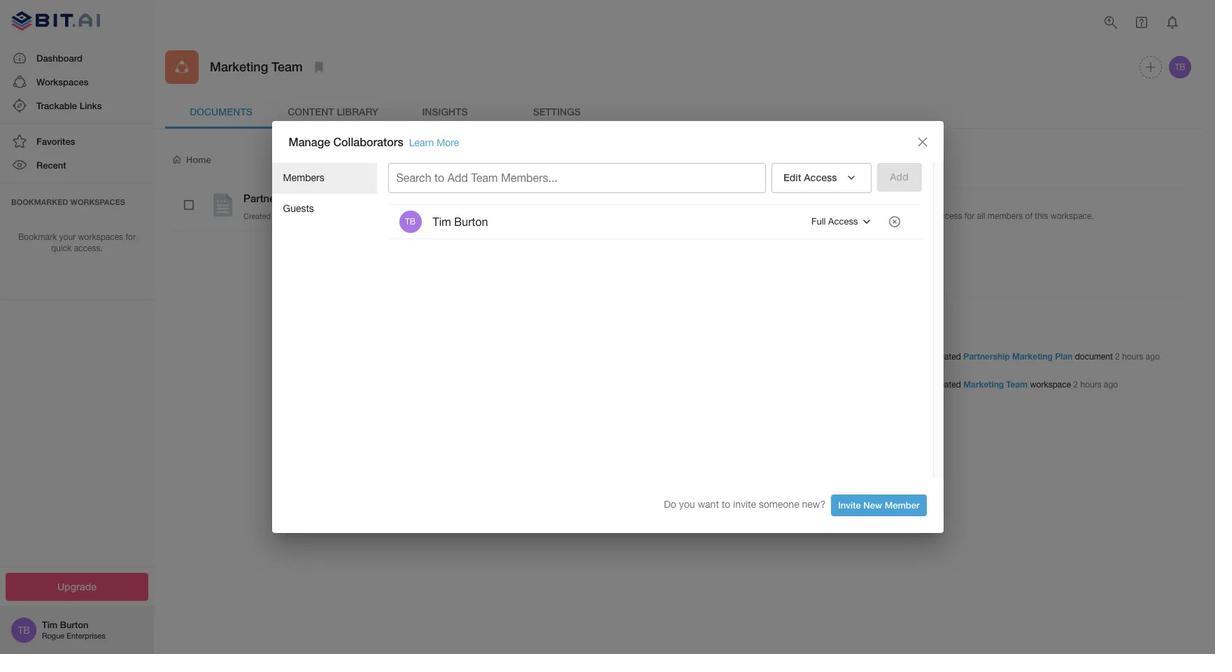 Task type: vqa. For each thing, say whether or not it's contained in the screenshot.
Team
yes



Task type: locate. For each thing, give the bounding box(es) containing it.
workspaces
[[70, 197, 125, 206]]

1 created from the top
[[933, 352, 961, 362]]

tim for tim burton
[[433, 215, 451, 228]]

burton down the search to add team members...
[[454, 215, 488, 228]]

0 horizontal spatial tb
[[18, 625, 30, 636]]

burton inside manage collaborators dialog
[[454, 215, 488, 228]]

tim down add
[[433, 215, 451, 228]]

2 horizontal spatial burton
[[454, 215, 488, 228]]

partnership
[[244, 192, 300, 204], [964, 352, 1010, 362]]

search
[[396, 171, 431, 184]]

partnership up marketing team link
[[964, 352, 1010, 362]]

pinned
[[864, 169, 900, 182]]

2 horizontal spatial team
[[1007, 380, 1028, 390]]

1 horizontal spatial for
[[901, 211, 911, 221]]

0 vertical spatial created
[[933, 352, 961, 362]]

0 vertical spatial partnership
[[244, 192, 300, 204]]

new for invite
[[864, 500, 882, 511]]

workspace
[[1030, 380, 1071, 390]]

tim right by
[[284, 212, 296, 220]]

0 vertical spatial team
[[272, 59, 303, 74]]

edit access button
[[772, 163, 872, 193]]

edit
[[784, 172, 801, 183]]

0 vertical spatial access
[[804, 172, 837, 183]]

invite new member
[[838, 500, 920, 511]]

hours
[[1123, 352, 1144, 362], [1081, 380, 1102, 390]]

0 horizontal spatial plan
[[354, 192, 375, 204]]

0 horizontal spatial ago
[[1104, 380, 1118, 390]]

content
[[288, 105, 334, 117]]

partnership marketing plan link
[[964, 352, 1073, 362]]

created marketing team workspace 2 hours ago
[[931, 380, 1118, 390]]

marketing team
[[210, 59, 303, 74]]

search to add team members...
[[396, 171, 558, 184]]

burton for tim burton
[[454, 215, 488, 228]]

1 vertical spatial quick
[[51, 244, 72, 254]]

for left all
[[965, 211, 975, 221]]

1 vertical spatial tb
[[405, 217, 416, 227]]

1 horizontal spatial quick
[[913, 211, 934, 221]]

ago down document
[[1104, 380, 1118, 390]]

marketing down members
[[302, 192, 351, 204]]

1 vertical spatial partnership
[[964, 352, 1010, 362]]

do
[[664, 499, 677, 510]]

2
[[1116, 352, 1120, 362], [1074, 380, 1078, 390]]

plan
[[354, 192, 375, 204], [1055, 352, 1073, 362]]

manage collaborators learn more
[[289, 135, 459, 148]]

1 vertical spatial to
[[722, 499, 731, 510]]

1 vertical spatial new
[[864, 500, 882, 511]]

1 vertical spatial team
[[471, 171, 498, 184]]

1 vertical spatial ago
[[1104, 380, 1118, 390]]

manage
[[289, 135, 330, 148]]

1 horizontal spatial hours
[[1123, 352, 1144, 362]]

0 horizontal spatial team
[[272, 59, 303, 74]]

new up edit access at the right
[[810, 153, 830, 165]]

upgrade
[[57, 580, 97, 592]]

full access
[[812, 216, 858, 227]]

1 vertical spatial 2
[[1074, 380, 1078, 390]]

plan left remove favorite icon
[[354, 192, 375, 204]]

to left add
[[435, 171, 445, 184]]

quick
[[913, 211, 934, 221], [51, 244, 72, 254]]

workspaces button
[[0, 70, 154, 94]]

full
[[812, 216, 826, 227]]

0 horizontal spatial new
[[810, 153, 830, 165]]

bookmark image
[[310, 59, 327, 76]]

access
[[804, 172, 837, 183], [829, 216, 858, 227]]

0 vertical spatial new
[[810, 153, 830, 165]]

members button
[[272, 163, 377, 194]]

new?
[[802, 499, 826, 510]]

bookmarked
[[11, 197, 68, 206]]

bookmark your workspaces for quick access.
[[18, 232, 136, 254]]

0 vertical spatial to
[[435, 171, 445, 184]]

for
[[901, 211, 911, 221], [965, 211, 975, 221], [126, 232, 136, 242]]

created for marketing
[[933, 380, 961, 390]]

burton up "enterprises"
[[60, 619, 88, 631]]

2 vertical spatial team
[[1007, 380, 1028, 390]]

0 horizontal spatial hours
[[1081, 380, 1102, 390]]

guests
[[283, 203, 314, 214]]

document
[[1075, 352, 1113, 362]]

items
[[878, 211, 899, 221]]

upgrade button
[[6, 573, 148, 601]]

0 vertical spatial 2
[[1116, 352, 1120, 362]]

marketing team link
[[964, 380, 1028, 390]]

1 horizontal spatial new
[[864, 500, 882, 511]]

tim for tim burton rogue enterprises
[[42, 619, 57, 631]]

hours inside "created partnership marketing plan document 2 hours ago"
[[1123, 352, 1144, 362]]

pinned items
[[864, 169, 932, 182]]

for right items
[[901, 211, 911, 221]]

insights
[[422, 105, 468, 117]]

2 inside "created marketing team workspace 2 hours ago"
[[1074, 380, 1078, 390]]

recent
[[36, 160, 66, 171]]

0 vertical spatial hours
[[1123, 352, 1144, 362]]

2 created from the top
[[933, 380, 961, 390]]

of
[[1026, 211, 1033, 221]]

2 horizontal spatial tim
[[433, 215, 451, 228]]

rogue
[[42, 632, 65, 641]]

burton inside tim burton rogue enterprises
[[60, 619, 88, 631]]

new inside button
[[810, 153, 830, 165]]

settings link
[[501, 95, 613, 129]]

tb inside manage collaborators dialog
[[405, 217, 416, 227]]

1 horizontal spatial team
[[471, 171, 498, 184]]

created inside "created marketing team workspace 2 hours ago"
[[933, 380, 961, 390]]

ago inside "created marketing team workspace 2 hours ago"
[[1104, 380, 1118, 390]]

2 horizontal spatial tb
[[1175, 62, 1186, 72]]

team
[[272, 59, 303, 74], [471, 171, 498, 184], [1007, 380, 1028, 390]]

0 horizontal spatial burton
[[60, 619, 88, 631]]

0 vertical spatial tb
[[1175, 62, 1186, 72]]

access down create new
[[804, 172, 837, 183]]

tim inside tim burton rogue enterprises
[[42, 619, 57, 631]]

quick down your
[[51, 244, 72, 254]]

for inside bookmark your workspaces for quick access.
[[126, 232, 136, 242]]

collaborators
[[333, 135, 404, 148]]

1 horizontal spatial to
[[722, 499, 731, 510]]

tim up rogue
[[42, 619, 57, 631]]

partnership up by
[[244, 192, 300, 204]]

1 horizontal spatial tb
[[405, 217, 416, 227]]

edit access
[[784, 172, 837, 183]]

marketing up documents
[[210, 59, 268, 74]]

content library link
[[277, 95, 389, 129]]

access inside full access button
[[829, 216, 858, 227]]

new right invite
[[864, 500, 882, 511]]

someone
[[759, 499, 800, 510]]

remove favorite image
[[380, 190, 397, 207]]

created inside "created partnership marketing plan document 2 hours ago"
[[933, 352, 961, 362]]

pin items for quick access for all members of this workspace.
[[864, 211, 1094, 221]]

partnership marketing plan
[[244, 192, 375, 204]]

to
[[435, 171, 445, 184], [722, 499, 731, 510]]

0 horizontal spatial quick
[[51, 244, 72, 254]]

team right add
[[471, 171, 498, 184]]

tab list
[[165, 95, 1194, 129]]

1 vertical spatial created
[[933, 380, 961, 390]]

members
[[988, 211, 1023, 221]]

you
[[679, 499, 695, 510]]

access right full
[[829, 216, 858, 227]]

0 horizontal spatial 2
[[1074, 380, 1078, 390]]

2 right document
[[1116, 352, 1120, 362]]

access inside edit access 'button'
[[804, 172, 837, 183]]

1 horizontal spatial ago
[[1146, 352, 1160, 362]]

tb
[[1175, 62, 1186, 72], [405, 217, 416, 227], [18, 625, 30, 636]]

trackable links button
[[0, 94, 154, 118]]

1 horizontal spatial plan
[[1055, 352, 1073, 362]]

1 horizontal spatial tim
[[284, 212, 296, 220]]

0 horizontal spatial for
[[126, 232, 136, 242]]

1 vertical spatial hours
[[1081, 380, 1102, 390]]

0 vertical spatial plan
[[354, 192, 375, 204]]

0 horizontal spatial tim
[[42, 619, 57, 631]]

2 right workspace
[[1074, 380, 1078, 390]]

access for edit access
[[804, 172, 837, 183]]

created partnership marketing plan document 2 hours ago
[[931, 352, 1160, 362]]

tim inside manage collaborators dialog
[[433, 215, 451, 228]]

tim
[[284, 212, 296, 220], [433, 215, 451, 228], [42, 619, 57, 631]]

team down partnership marketing plan link
[[1007, 380, 1028, 390]]

2 vertical spatial tb
[[18, 625, 30, 636]]

0 horizontal spatial to
[[435, 171, 445, 184]]

0 horizontal spatial partnership
[[244, 192, 300, 204]]

hours down document
[[1081, 380, 1102, 390]]

1 horizontal spatial 2
[[1116, 352, 1120, 362]]

new inside manage collaborators dialog
[[864, 500, 882, 511]]

to right want
[[722, 499, 731, 510]]

2 inside "created partnership marketing plan document 2 hours ago"
[[1116, 352, 1120, 362]]

0 vertical spatial quick
[[913, 211, 934, 221]]

members
[[283, 172, 324, 183]]

burton
[[298, 212, 322, 220], [454, 215, 488, 228], [60, 619, 88, 631]]

for right the workspaces
[[126, 232, 136, 242]]

hours right document
[[1123, 352, 1144, 362]]

marketing
[[210, 59, 268, 74], [302, 192, 351, 204], [1012, 352, 1053, 362], [964, 380, 1004, 390]]

your
[[59, 232, 76, 242]]

1 vertical spatial plan
[[1055, 352, 1073, 362]]

1 vertical spatial access
[[829, 216, 858, 227]]

quick left access
[[913, 211, 934, 221]]

invite
[[838, 500, 861, 511]]

learn
[[409, 137, 434, 148]]

team left bookmark icon
[[272, 59, 303, 74]]

0 vertical spatial ago
[[1146, 352, 1160, 362]]

tim burton rogue enterprises
[[42, 619, 105, 641]]

hours inside "created marketing team workspace 2 hours ago"
[[1081, 380, 1102, 390]]

new
[[810, 153, 830, 165], [864, 500, 882, 511]]

ago right document
[[1146, 352, 1160, 362]]

plan left document
[[1055, 352, 1073, 362]]

burton down the partnership marketing plan
[[298, 212, 322, 220]]



Task type: describe. For each thing, give the bounding box(es) containing it.
settings
[[533, 105, 581, 117]]

all
[[977, 211, 986, 221]]

learn more link
[[409, 137, 459, 148]]

tab list containing documents
[[165, 95, 1194, 129]]

burton for tim burton rogue enterprises
[[60, 619, 88, 631]]

documents
[[190, 105, 253, 117]]

tim burton
[[433, 215, 488, 228]]

new for create
[[810, 153, 830, 165]]

ago inside "created partnership marketing plan document 2 hours ago"
[[1146, 352, 1160, 362]]

create new
[[778, 153, 830, 165]]

insights link
[[389, 95, 501, 129]]

members...
[[501, 171, 558, 184]]

home
[[186, 154, 211, 165]]

more
[[437, 137, 459, 148]]

recent button
[[0, 153, 154, 177]]

access for full access
[[829, 216, 858, 227]]

library
[[337, 105, 378, 117]]

manage collaborators dialog
[[272, 121, 944, 533]]

1 horizontal spatial partnership
[[964, 352, 1010, 362]]

favorites
[[36, 136, 75, 147]]

created
[[244, 212, 271, 220]]

home link
[[171, 153, 211, 166]]

enterprises
[[67, 632, 105, 641]]

1 horizontal spatial burton
[[298, 212, 322, 220]]

items
[[903, 169, 932, 182]]

trackable links
[[36, 100, 102, 111]]

add
[[448, 171, 468, 184]]

created for partnership
[[933, 352, 961, 362]]

content library
[[288, 105, 378, 117]]

create new button
[[766, 146, 842, 174]]

marketing down partnership marketing plan link
[[964, 380, 1004, 390]]

workspace.
[[1051, 211, 1094, 221]]

quick inside bookmark your workspaces for quick access.
[[51, 244, 72, 254]]

team inside manage collaborators dialog
[[471, 171, 498, 184]]

favorites button
[[0, 130, 154, 153]]

documents link
[[165, 95, 277, 129]]

by
[[273, 212, 281, 220]]

guests button
[[272, 194, 377, 224]]

dashboard
[[36, 52, 83, 63]]

created by tim burton
[[244, 212, 322, 220]]

invite
[[733, 499, 756, 510]]

links
[[80, 100, 102, 111]]

pin
[[864, 211, 876, 221]]

want
[[698, 499, 719, 510]]

workspaces
[[78, 232, 123, 242]]

dashboard button
[[0, 46, 154, 70]]

trackable
[[36, 100, 77, 111]]

access.
[[74, 244, 103, 254]]

tb button
[[1167, 54, 1194, 80]]

bookmark
[[18, 232, 57, 242]]

create
[[778, 153, 807, 165]]

this
[[1035, 211, 1049, 221]]

bookmarked workspaces
[[11, 197, 125, 206]]

tb inside button
[[1175, 62, 1186, 72]]

access
[[936, 211, 963, 221]]

marketing up "created marketing team workspace 2 hours ago"
[[1012, 352, 1053, 362]]

workspaces
[[36, 76, 88, 87]]

do you want to invite someone new?
[[664, 499, 826, 510]]

2 horizontal spatial for
[[965, 211, 975, 221]]

member
[[885, 500, 920, 511]]

full access button
[[808, 211, 879, 233]]



